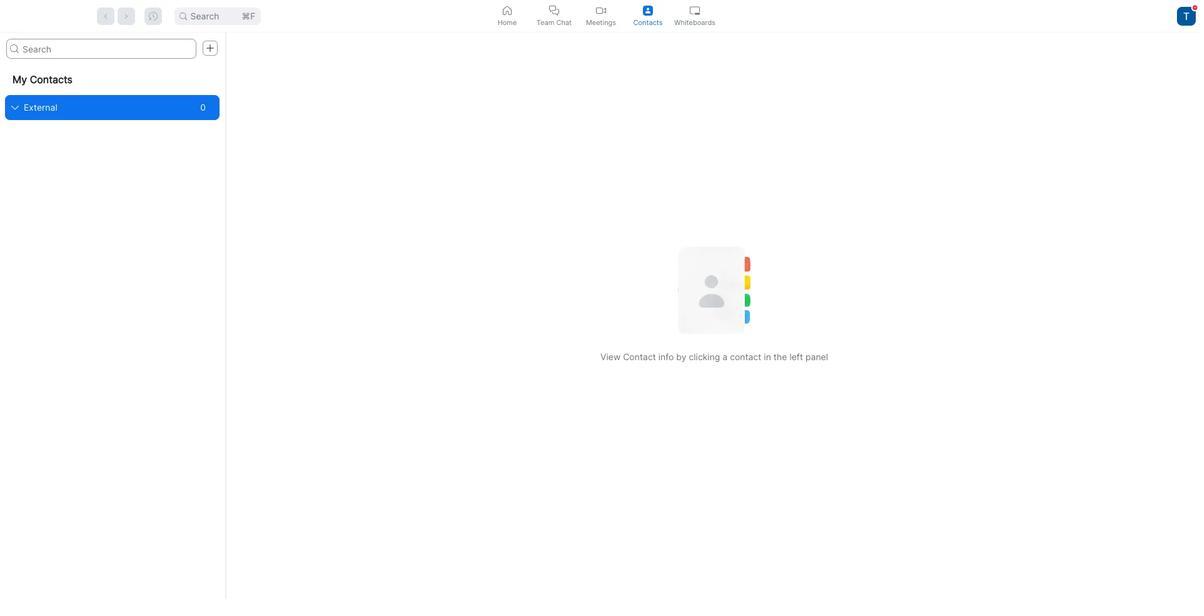 Task type: vqa. For each thing, say whether or not it's contained in the screenshot.
online Icon
no



Task type: locate. For each thing, give the bounding box(es) containing it.
my contacts tree
[[0, 64, 225, 120]]

magnifier image
[[10, 44, 19, 53]]

contacts down profile contact image on the top of the page
[[633, 18, 663, 27]]

chat
[[556, 18, 572, 27]]

avatar image
[[1177, 7, 1196, 25]]

contacts
[[633, 18, 663, 27], [30, 73, 73, 86]]

tab list
[[484, 0, 718, 32]]

meetings
[[586, 18, 616, 27]]

contacts tab panel
[[0, 33, 1202, 599]]

video on image
[[596, 5, 606, 15]]

search
[[190, 10, 219, 21]]

whiteboards
[[674, 18, 716, 27]]

my contacts grouping, external, 0 items enclose, level 2, 1 of 1, tree item
[[5, 95, 220, 120]]

contacts up external
[[30, 73, 73, 86]]

tab list containing home
[[484, 0, 718, 32]]

clicking
[[689, 352, 720, 362]]

team chat image
[[549, 5, 559, 15], [549, 5, 559, 15]]

0 vertical spatial contacts
[[633, 18, 663, 27]]

Search text field
[[6, 39, 196, 59]]

contact
[[623, 352, 656, 362]]

0 horizontal spatial contacts
[[30, 73, 73, 86]]

info
[[658, 352, 674, 362]]

1 horizontal spatial contacts
[[633, 18, 663, 27]]

panel
[[806, 352, 828, 362]]

do not disturb image
[[1193, 5, 1198, 10]]

magnifier image
[[179, 12, 187, 20], [179, 12, 187, 20], [10, 44, 19, 53]]

team chat button
[[531, 0, 578, 32]]

0
[[200, 102, 206, 113]]

view
[[600, 352, 621, 362]]

1 vertical spatial contacts
[[30, 73, 73, 86]]

contacts inside button
[[633, 18, 663, 27]]

whiteboard small image
[[690, 5, 700, 15], [690, 5, 700, 15]]

my contacts
[[13, 73, 73, 86]]

chevron down image
[[11, 104, 19, 111], [11, 104, 19, 111]]

team
[[537, 18, 554, 27]]

plus small image
[[206, 44, 215, 53]]

profile contact image
[[643, 5, 653, 15]]

by
[[676, 352, 686, 362]]



Task type: describe. For each thing, give the bounding box(es) containing it.
team chat
[[537, 18, 572, 27]]

my contacts heading
[[0, 64, 225, 95]]

my
[[13, 73, 27, 86]]

view contact info by clicking a contact in the left panel
[[600, 352, 828, 362]]

left
[[790, 352, 803, 362]]

contacts inside heading
[[30, 73, 73, 86]]

a
[[723, 352, 728, 362]]

external
[[24, 102, 57, 113]]

plus small image
[[206, 44, 215, 53]]

do not disturb image
[[1193, 5, 1198, 10]]

profile contact image
[[643, 5, 653, 15]]

contacts button
[[625, 0, 671, 32]]

home small image
[[502, 5, 512, 15]]

video on image
[[596, 5, 606, 15]]

in
[[764, 352, 771, 362]]

⌘f
[[242, 10, 256, 21]]

contact
[[730, 352, 761, 362]]

home button
[[484, 0, 531, 32]]

home
[[498, 18, 517, 27]]

home small image
[[502, 5, 512, 15]]

the
[[774, 352, 787, 362]]

whiteboards button
[[671, 0, 718, 32]]

meetings button
[[578, 0, 625, 32]]



